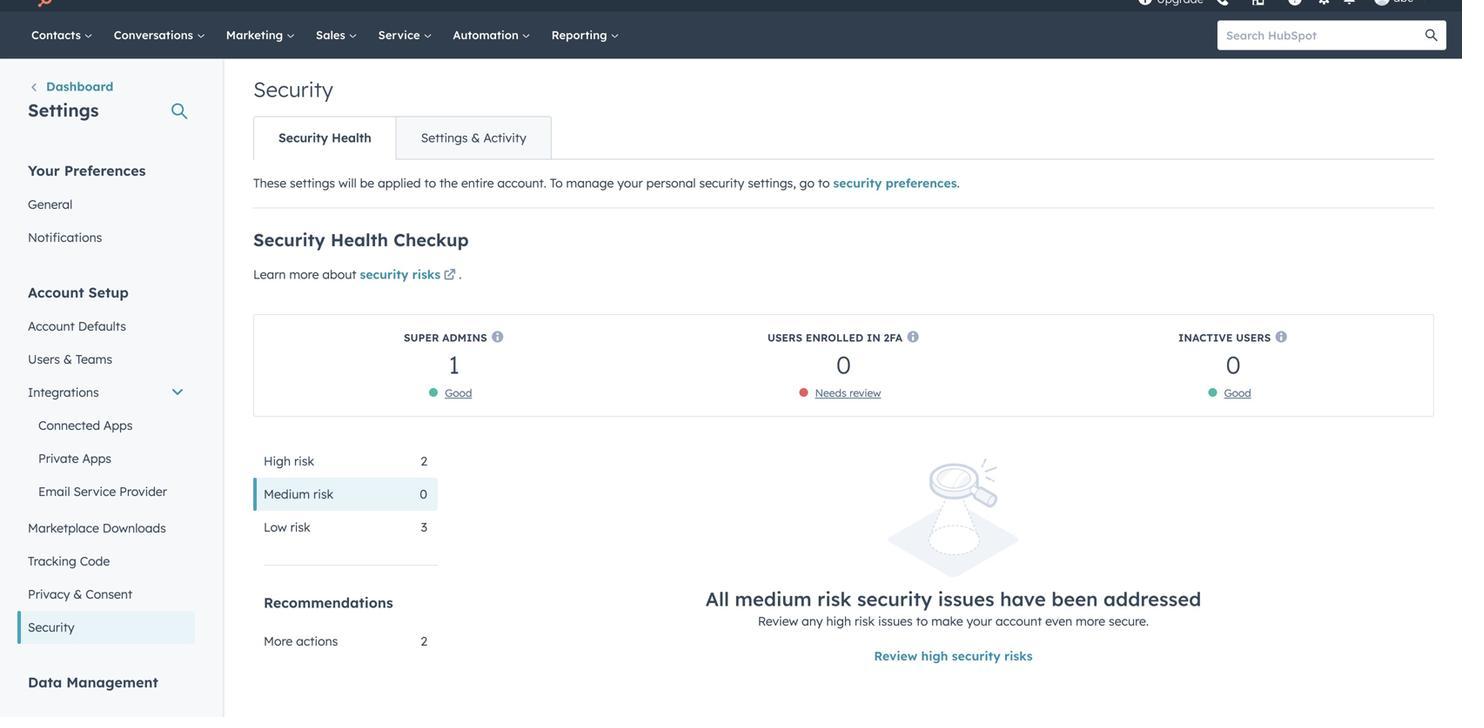 Task type: vqa. For each thing, say whether or not it's contained in the screenshot.


Task type: describe. For each thing, give the bounding box(es) containing it.
2 horizontal spatial users
[[1236, 331, 1271, 344]]

setup
[[88, 284, 129, 301]]

0 horizontal spatial .
[[459, 267, 462, 282]]

link opens in a new window image
[[444, 265, 456, 286]]

low
[[264, 520, 287, 535]]

settings & activity link
[[396, 117, 551, 159]]

general
[[28, 197, 72, 212]]

will
[[339, 175, 357, 191]]

3
[[421, 520, 427, 535]]

help button
[[1280, 0, 1310, 7]]

1 horizontal spatial review
[[874, 649, 918, 664]]

privacy & consent
[[28, 587, 132, 602]]

applied
[[378, 175, 421, 191]]

2 for more actions
[[421, 634, 427, 649]]

data management
[[28, 674, 158, 691]]

settings for settings
[[28, 99, 99, 121]]

medium risk
[[264, 487, 333, 502]]

your
[[28, 162, 60, 179]]

1 vertical spatial issues
[[878, 614, 913, 629]]

0 horizontal spatial your
[[617, 175, 643, 191]]

health for security health checkup
[[331, 229, 388, 251]]

account for account defaults
[[28, 319, 75, 334]]

search button
[[1417, 20, 1447, 50]]

search image
[[1426, 29, 1438, 41]]

0 horizontal spatial to
[[424, 175, 436, 191]]

marketplace downloads link
[[17, 512, 195, 545]]

security preferences link
[[833, 175, 957, 191]]

more actions
[[264, 634, 338, 649]]

risk for low risk
[[290, 520, 310, 535]]

service inside service link
[[378, 28, 423, 42]]

1 horizontal spatial high
[[921, 649, 948, 664]]

entire
[[461, 175, 494, 191]]

general link
[[17, 188, 195, 221]]

security health checkup
[[253, 229, 469, 251]]

low risk
[[264, 520, 310, 535]]

manage
[[566, 175, 614, 191]]

users & teams link
[[17, 343, 195, 376]]

privacy & consent link
[[17, 578, 195, 611]]

automation
[[453, 28, 522, 42]]

marketplaces button
[[1240, 0, 1277, 12]]

security left settings,
[[699, 175, 744, 191]]

more inside all medium risk security issues have been addressed review any high risk issues to make your account even more secure.
[[1076, 614, 1105, 629]]

2 for high risk
[[421, 453, 427, 469]]

tracking code link
[[17, 545, 195, 578]]

email service provider link
[[17, 475, 195, 508]]

email
[[38, 484, 70, 499]]

have
[[1000, 587, 1046, 611]]

calling icon button
[[1207, 0, 1237, 11]]

data
[[28, 674, 62, 691]]

health for security health
[[332, 130, 371, 145]]

conversations link
[[103, 12, 216, 59]]

review inside all medium risk security issues have been addressed review any high risk issues to make your account even more secure.
[[758, 614, 798, 629]]

settings
[[290, 175, 335, 191]]

reporting link
[[541, 12, 630, 59]]

private apps link
[[17, 442, 195, 475]]

teams
[[76, 352, 112, 367]]

inactive users
[[1178, 331, 1271, 344]]

make
[[931, 614, 963, 629]]

your preferences
[[28, 162, 146, 179]]

even
[[1045, 614, 1072, 629]]

learn
[[253, 267, 286, 282]]

0 horizontal spatial more
[[289, 267, 319, 282]]

security inside all medium risk security issues have been addressed review any high risk issues to make your account even more secure.
[[857, 587, 932, 611]]

integrations
[[28, 385, 99, 400]]

1 horizontal spatial to
[[818, 175, 830, 191]]

users for users enrolled in 2fa
[[768, 331, 802, 344]]

recommendations
[[264, 594, 393, 611]]

medium
[[735, 587, 812, 611]]

personal
[[646, 175, 696, 191]]

users enrolled in 2fa
[[768, 331, 903, 344]]

automation link
[[442, 12, 541, 59]]

defaults
[[78, 319, 126, 334]]

to
[[550, 175, 563, 191]]

all
[[706, 587, 729, 611]]

sales link
[[306, 12, 368, 59]]

0 for enrolled
[[836, 349, 851, 380]]

checkup
[[394, 229, 469, 251]]

to inside all medium risk security issues have been addressed review any high risk issues to make your account even more secure.
[[916, 614, 928, 629]]

& for account setup
[[63, 352, 72, 367]]

conversations
[[114, 28, 197, 42]]

secure.
[[1109, 614, 1149, 629]]

risk right any
[[855, 614, 875, 629]]

preferences
[[64, 162, 146, 179]]

& for security
[[471, 130, 480, 145]]

account defaults link
[[17, 310, 195, 343]]

downloads
[[102, 520, 166, 536]]

been
[[1052, 587, 1098, 611]]

1 horizontal spatial issues
[[938, 587, 995, 611]]

2fa
[[884, 331, 903, 344]]

security inside 'navigation'
[[279, 130, 328, 145]]

notifications
[[28, 230, 102, 245]]

notifications image
[[1342, 0, 1357, 7]]

learn more about
[[253, 267, 360, 282]]

security right go
[[833, 175, 882, 191]]

super admins
[[404, 331, 487, 344]]

needs review
[[815, 386, 881, 399]]

in
[[867, 331, 881, 344]]

any
[[802, 614, 823, 629]]

0 horizontal spatial risks
[[412, 267, 441, 282]]

security risks link
[[360, 265, 459, 286]]

private apps
[[38, 451, 111, 466]]

service link
[[368, 12, 442, 59]]

settings image
[[1316, 0, 1332, 7]]

your inside all medium risk security issues have been addressed review any high risk issues to make your account even more secure.
[[967, 614, 992, 629]]

service inside email service provider 'link'
[[74, 484, 116, 499]]

security up learn more about
[[253, 229, 325, 251]]

upgrade image
[[1138, 0, 1153, 7]]



Task type: locate. For each thing, give the bounding box(es) containing it.
to left the make
[[916, 614, 928, 629]]

your right the make
[[967, 614, 992, 629]]

link opens in a new window image
[[444, 270, 456, 282]]

settings inside 'navigation'
[[421, 130, 468, 145]]

1 vertical spatial .
[[459, 267, 462, 282]]

high
[[264, 453, 291, 469]]

users inside users & teams link
[[28, 352, 60, 367]]

risk for high risk
[[294, 453, 314, 469]]

marketplace
[[28, 520, 99, 536]]

0 vertical spatial risks
[[412, 267, 441, 282]]

users
[[768, 331, 802, 344], [1236, 331, 1271, 344], [28, 352, 60, 367]]

0 horizontal spatial issues
[[878, 614, 913, 629]]

1 horizontal spatial settings
[[421, 130, 468, 145]]

apps up email service provider
[[82, 451, 111, 466]]

private
[[38, 451, 79, 466]]

&
[[471, 130, 480, 145], [63, 352, 72, 367], [73, 587, 82, 602]]

2 vertical spatial &
[[73, 587, 82, 602]]

your right manage
[[617, 175, 643, 191]]

connected apps
[[38, 418, 133, 433]]

issues left the make
[[878, 614, 913, 629]]

1 horizontal spatial &
[[73, 587, 82, 602]]

1 good button from the left
[[445, 386, 472, 399]]

account defaults
[[28, 319, 126, 334]]

good button for 1
[[445, 386, 472, 399]]

1 horizontal spatial good
[[1224, 386, 1251, 399]]

account up users & teams
[[28, 319, 75, 334]]

tracking code
[[28, 554, 110, 569]]

actions
[[296, 634, 338, 649]]

security down the make
[[952, 649, 1001, 664]]

dashboard
[[46, 79, 113, 94]]

hubspot image
[[31, 0, 52, 8]]

0 down inactive users
[[1226, 349, 1241, 380]]

health inside 'navigation'
[[332, 130, 371, 145]]

high right any
[[826, 614, 851, 629]]

1 vertical spatial &
[[63, 352, 72, 367]]

security up settings
[[279, 130, 328, 145]]

1 vertical spatial review
[[874, 649, 918, 664]]

0 vertical spatial service
[[378, 28, 423, 42]]

1 vertical spatial 2
[[421, 634, 427, 649]]

review down all medium risk security issues have been addressed review any high risk issues to make your account even more secure.
[[874, 649, 918, 664]]

settings down dashboard link
[[28, 99, 99, 121]]

1 vertical spatial apps
[[82, 451, 111, 466]]

contacts link
[[21, 12, 103, 59]]

the
[[440, 175, 458, 191]]

risk right low
[[290, 520, 310, 535]]

account
[[996, 614, 1042, 629]]

0 vertical spatial health
[[332, 130, 371, 145]]

dashboard link
[[28, 77, 113, 98]]

2 2 from the top
[[421, 634, 427, 649]]

account for account setup
[[28, 284, 84, 301]]

privacy
[[28, 587, 70, 602]]

users right inactive
[[1236, 331, 1271, 344]]

.
[[957, 175, 960, 191], [459, 267, 462, 282]]

& left activity
[[471, 130, 480, 145]]

high down the make
[[921, 649, 948, 664]]

& left teams
[[63, 352, 72, 367]]

security risks
[[360, 267, 441, 282]]

health
[[332, 130, 371, 145], [331, 229, 388, 251]]

1 horizontal spatial your
[[967, 614, 992, 629]]

risks left link opens in a new window image
[[412, 267, 441, 282]]

apps inside 'link'
[[82, 451, 111, 466]]

provider
[[119, 484, 167, 499]]

0 horizontal spatial review
[[758, 614, 798, 629]]

code
[[80, 554, 110, 569]]

0 down the 'users enrolled in 2fa'
[[836, 349, 851, 380]]

risk right high at the left bottom of the page
[[294, 453, 314, 469]]

users up integrations
[[28, 352, 60, 367]]

super
[[404, 331, 439, 344]]

high
[[826, 614, 851, 629], [921, 649, 948, 664]]

1 horizontal spatial 0
[[836, 349, 851, 380]]

0 vertical spatial more
[[289, 267, 319, 282]]

security health link
[[254, 117, 396, 159]]

1 horizontal spatial service
[[378, 28, 423, 42]]

health up will
[[332, 130, 371, 145]]

Search HubSpot search field
[[1218, 20, 1431, 50]]

0 vertical spatial issues
[[938, 587, 995, 611]]

0 horizontal spatial settings
[[28, 99, 99, 121]]

settings up the
[[421, 130, 468, 145]]

more
[[264, 634, 293, 649]]

0 horizontal spatial good button
[[445, 386, 472, 399]]

1 vertical spatial risks
[[1004, 649, 1033, 664]]

admins
[[442, 331, 487, 344]]

service right sales "link"
[[378, 28, 423, 42]]

marketplaces image
[[1251, 0, 1266, 7]]

activity
[[483, 130, 526, 145]]

0 vertical spatial your
[[617, 175, 643, 191]]

inactive
[[1178, 331, 1233, 344]]

notifications button
[[1339, 0, 1360, 7]]

1 horizontal spatial risks
[[1004, 649, 1033, 664]]

integrations button
[[17, 376, 195, 409]]

1 horizontal spatial more
[[1076, 614, 1105, 629]]

service down private apps 'link'
[[74, 484, 116, 499]]

0 vertical spatial settings
[[28, 99, 99, 121]]

2 good button from the left
[[1224, 386, 1251, 399]]

consent
[[86, 587, 132, 602]]

1 vertical spatial service
[[74, 484, 116, 499]]

about
[[322, 267, 356, 282]]

0 horizontal spatial &
[[63, 352, 72, 367]]

1 vertical spatial health
[[331, 229, 388, 251]]

security up security health
[[253, 76, 333, 102]]

marketplace downloads
[[28, 520, 166, 536]]

0 horizontal spatial service
[[74, 484, 116, 499]]

needs review button
[[815, 386, 881, 399]]

risk right 'medium'
[[313, 487, 333, 502]]

review
[[850, 386, 881, 399]]

addressed
[[1104, 587, 1201, 611]]

1 good from the left
[[445, 386, 472, 399]]

2 horizontal spatial 0
[[1226, 349, 1241, 380]]

all medium risk security issues have been addressed review any high risk issues to make your account even more secure.
[[706, 587, 1201, 629]]

marketing link
[[216, 12, 306, 59]]

0 horizontal spatial users
[[28, 352, 60, 367]]

1 horizontal spatial users
[[768, 331, 802, 344]]

0 vertical spatial review
[[758, 614, 798, 629]]

your preferences element
[[17, 161, 195, 254]]

users & teams
[[28, 352, 112, 367]]

account setup
[[28, 284, 129, 301]]

account setup element
[[17, 283, 195, 644]]

connected
[[38, 418, 100, 433]]

settings link
[[1313, 0, 1335, 7]]

risk up any
[[817, 587, 852, 611]]

& right privacy
[[73, 587, 82, 602]]

good for 0
[[1224, 386, 1251, 399]]

2 good from the left
[[1224, 386, 1251, 399]]

0 vertical spatial high
[[826, 614, 851, 629]]

issues up the make
[[938, 587, 995, 611]]

risks down account
[[1004, 649, 1033, 664]]

settings,
[[748, 175, 796, 191]]

to right go
[[818, 175, 830, 191]]

0 vertical spatial account
[[28, 284, 84, 301]]

security down privacy
[[28, 620, 75, 635]]

2 account from the top
[[28, 319, 75, 334]]

settings & activity
[[421, 130, 526, 145]]

hubspot link
[[21, 0, 65, 8]]

be
[[360, 175, 374, 191]]

account inside account defaults link
[[28, 319, 75, 334]]

1 vertical spatial more
[[1076, 614, 1105, 629]]

apps
[[104, 418, 133, 433], [82, 451, 111, 466]]

0 vertical spatial apps
[[104, 418, 133, 433]]

medium
[[264, 487, 310, 502]]

tracking
[[28, 554, 76, 569]]

0 vertical spatial 2
[[421, 453, 427, 469]]

go
[[800, 175, 815, 191]]

good down 1
[[445, 386, 472, 399]]

management
[[66, 674, 158, 691]]

needs
[[815, 386, 847, 399]]

marketing
[[226, 28, 286, 42]]

upgrade link
[[1138, 0, 1204, 10]]

1 vertical spatial settings
[[421, 130, 468, 145]]

0 for users
[[1226, 349, 1241, 380]]

menu
[[1136, 0, 1441, 12]]

0 vertical spatial .
[[957, 175, 960, 191]]

more down been
[[1076, 614, 1105, 629]]

0 vertical spatial &
[[471, 130, 480, 145]]

users left enrolled
[[768, 331, 802, 344]]

health up "about"
[[331, 229, 388, 251]]

& inside 'navigation'
[[471, 130, 480, 145]]

1 account from the top
[[28, 284, 84, 301]]

risk for medium risk
[[313, 487, 333, 502]]

good button for 0
[[1224, 386, 1251, 399]]

settings for settings & activity
[[421, 130, 468, 145]]

enrolled
[[806, 331, 864, 344]]

security down security health checkup
[[360, 267, 409, 282]]

1 vertical spatial account
[[28, 319, 75, 334]]

security link
[[17, 611, 195, 644]]

2
[[421, 453, 427, 469], [421, 634, 427, 649]]

sales
[[316, 28, 349, 42]]

notifications link
[[17, 221, 195, 254]]

account up account defaults
[[28, 284, 84, 301]]

preferences
[[886, 175, 957, 191]]

reporting
[[552, 28, 611, 42]]

2 horizontal spatial &
[[471, 130, 480, 145]]

1 vertical spatial high
[[921, 649, 948, 664]]

0 horizontal spatial 0
[[420, 487, 427, 502]]

1 horizontal spatial .
[[957, 175, 960, 191]]

navigation
[[253, 116, 552, 160]]

account
[[28, 284, 84, 301], [28, 319, 75, 334]]

good down inactive users
[[1224, 386, 1251, 399]]

0 horizontal spatial high
[[826, 614, 851, 629]]

0 horizontal spatial good
[[445, 386, 472, 399]]

email service provider
[[38, 484, 167, 499]]

apps down integrations dropdown button at the bottom left of the page
[[104, 418, 133, 433]]

good for 1
[[445, 386, 472, 399]]

navigation containing security health
[[253, 116, 552, 160]]

good button down inactive users
[[1224, 386, 1251, 399]]

security inside "account setup" element
[[28, 620, 75, 635]]

users for users & teams
[[28, 352, 60, 367]]

0 up 3
[[420, 487, 427, 502]]

1 2 from the top
[[421, 453, 427, 469]]

help image
[[1287, 0, 1303, 7]]

2 horizontal spatial to
[[916, 614, 928, 629]]

more right learn
[[289, 267, 319, 282]]

good button down 1
[[445, 386, 472, 399]]

to
[[424, 175, 436, 191], [818, 175, 830, 191], [916, 614, 928, 629]]

1 horizontal spatial good button
[[1224, 386, 1251, 399]]

1 vertical spatial your
[[967, 614, 992, 629]]

calling icon image
[[1214, 0, 1230, 8]]

to left the
[[424, 175, 436, 191]]

review down medium
[[758, 614, 798, 629]]

issues
[[938, 587, 995, 611], [878, 614, 913, 629]]

apps for private apps
[[82, 451, 111, 466]]

risk
[[294, 453, 314, 469], [313, 487, 333, 502], [290, 520, 310, 535], [817, 587, 852, 611], [855, 614, 875, 629]]

account.
[[497, 175, 547, 191]]

contacts
[[31, 28, 84, 42]]

apps for connected apps
[[104, 418, 133, 433]]

high inside all medium risk security issues have been addressed review any high risk issues to make your account even more secure.
[[826, 614, 851, 629]]

security up the make
[[857, 587, 932, 611]]



